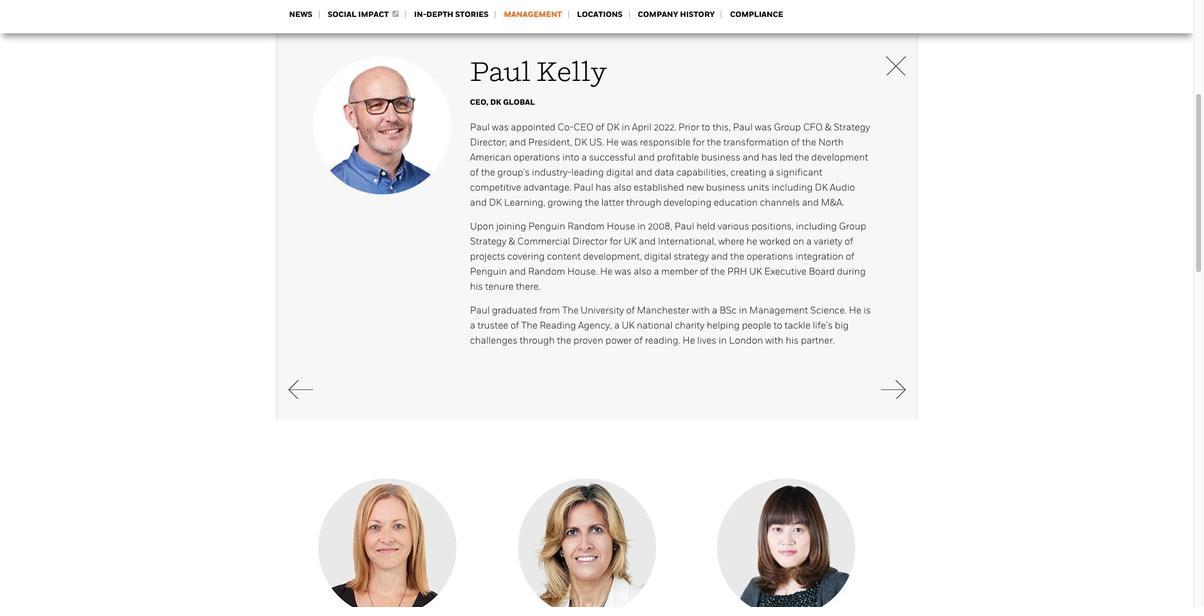 Task type: describe. For each thing, give the bounding box(es) containing it.
in down helping
[[719, 335, 727, 347]]

positions,
[[751, 221, 794, 232]]

the left latter
[[585, 197, 599, 208]]

group inside "upon joining penguin random house in 2008, paul held various positions, including group strategy & commercial director for uk and international, where he worked on a variety of projects covering content development, digital strategy and the operations integration of penguin and random house. he was also a member of the prh uk executive board during his tenure there."
[[839, 221, 866, 232]]

dk down ceo
[[574, 137, 587, 148]]

operations inside paul was appointed co-ceo of dk in april 2022. prior to this, paul was group cfo & strategy director; and president, dk us. he was responsible for the transformation of the north american operations into a successful and profitable business and has led the development of the group's industry-leading digital and data capabilities, creating a significant competitive advantage. paul has also established new business units including dk audio and dk learning, growing the latter through developing education channels and m&a.
[[513, 152, 560, 163]]

held
[[696, 221, 715, 232]]

a right into
[[582, 152, 587, 163]]

social impact
[[328, 9, 389, 19]]

established
[[634, 182, 684, 193]]

also inside paul was appointed co-ceo of dk in april 2022. prior to this, paul was group cfo & strategy director; and president, dk us. he was responsible for the transformation of the north american operations into a successful and profitable business and has led the development of the group's industry-leading digital and data capabilities, creating a significant competitive advantage. paul has also established new business units including dk audio and dk learning, growing the latter through developing education channels and m&a.
[[614, 182, 632, 193]]

of down graduated
[[510, 320, 519, 332]]

to inside "paul graduated from the university of manchester with a bsc in management science. he is a trustee of the reading agency, a uk national charity helping people to tackle life's big challenges through the proven power of reading. he lives in london with his partner."
[[774, 320, 782, 332]]

& inside paul was appointed co-ceo of dk in april 2022. prior to this, paul was group cfo & strategy director; and president, dk us. he was responsible for the transformation of the north american operations into a successful and profitable business and has led the development of the group's industry-leading digital and data capabilities, creating a significant competitive advantage. paul has also established new business units including dk audio and dk learning, growing the latter through developing education channels and m&a.
[[825, 122, 831, 133]]

was up transformation
[[755, 122, 772, 133]]

including inside "upon joining penguin random house in 2008, paul held various positions, including group strategy & commercial director for uk and international, where he worked on a variety of projects covering content development, digital strategy and the operations integration of penguin and random house. he was also a member of the prh uk executive board during his tenure there."
[[796, 221, 837, 232]]

social impact link
[[328, 9, 399, 19]]

reading.
[[645, 335, 680, 347]]

learning,
[[504, 197, 545, 208]]

0 horizontal spatial management
[[504, 9, 562, 19]]

0 vertical spatial penguin
[[531, 1, 568, 12]]

penguin random house
[[531, 1, 638, 12]]

and down 2008,
[[639, 236, 656, 247]]

locations link
[[577, 9, 623, 19]]

us.
[[589, 137, 604, 148]]

group inside paul was appointed co-ceo of dk in april 2022. prior to this, paul was group cfo & strategy director; and president, dk us. he was responsible for the transformation of the north american operations into a successful and profitable business and has led the development of the group's industry-leading digital and data capabilities, creating a significant competitive advantage. paul has also established new business units including dk audio and dk learning, growing the latter through developing education channels and m&a.
[[774, 122, 801, 133]]

development
[[811, 152, 868, 163]]

life's
[[813, 320, 833, 332]]

industry-
[[532, 167, 571, 178]]

for inside "upon joining penguin random house in 2008, paul held various positions, including group strategy & commercial director for uk and international, where he worked on a variety of projects covering content development, digital strategy and the operations integration of penguin and random house. he was also a member of the prh uk executive board during his tenure there."
[[610, 236, 622, 247]]

the down 'this,'
[[707, 137, 721, 148]]

challenges
[[470, 335, 517, 347]]

a up units
[[769, 167, 774, 178]]

development,
[[583, 251, 642, 262]]

of down strategy
[[700, 266, 709, 278]]

through inside paul was appointed co-ceo of dk in april 2022. prior to this, paul was group cfo & strategy director; and president, dk us. he was responsible for the transformation of the north american operations into a successful and profitable business and has led the development of the group's industry-leading digital and data capabilities, creating a significant competitive advantage. paul has also established new business units including dk audio and dk learning, growing the latter through developing education channels and m&a.
[[626, 197, 661, 208]]

upon joining penguin random house in 2008, paul held various positions, including group strategy & commercial director for uk and international, where he worked on a variety of projects covering content development, digital strategy and the operations integration of penguin and random house. he was also a member of the prh uk executive board during his tenure there.
[[470, 221, 866, 293]]

where
[[718, 236, 744, 247]]

american
[[470, 152, 511, 163]]

news
[[289, 9, 312, 19]]

appointed
[[511, 122, 555, 133]]

1 vertical spatial business
[[706, 182, 745, 193]]

0 vertical spatial random
[[570, 1, 607, 12]]

north
[[818, 137, 844, 148]]

developing
[[664, 197, 712, 208]]

trustee
[[477, 320, 508, 332]]

upon
[[470, 221, 494, 232]]

in-depth stories link
[[414, 9, 489, 19]]

member
[[661, 266, 698, 278]]

was down april in the right of the page
[[621, 137, 638, 148]]

the up significant
[[795, 152, 809, 163]]

lives
[[697, 335, 716, 347]]

reading
[[540, 320, 576, 332]]

1 vertical spatial with
[[765, 335, 784, 347]]

during
[[837, 266, 866, 278]]

2008,
[[648, 221, 672, 232]]

latter
[[601, 197, 624, 208]]

manchester
[[637, 305, 689, 316]]

he inside paul was appointed co-ceo of dk in april 2022. prior to this, paul was group cfo & strategy director; and president, dk us. he was responsible for the transformation of the north american operations into a successful and profitable business and has led the development of the group's industry-leading digital and data capabilities, creating a significant competitive advantage. paul has also established new business units including dk audio and dk learning, growing the latter through developing education channels and m&a.
[[606, 137, 619, 148]]

his inside "upon joining penguin random house in 2008, paul held various positions, including group strategy & commercial director for uk and international, where he worked on a variety of projects covering content development, digital strategy and the operations integration of penguin and random house. he was also a member of the prh uk executive board during his tenure there."
[[470, 281, 483, 293]]

advantage.
[[523, 182, 571, 193]]

president,
[[528, 137, 572, 148]]

commercial
[[517, 236, 570, 247]]

education
[[714, 197, 758, 208]]

dk down competitive
[[489, 197, 502, 208]]

and up data
[[638, 152, 655, 163]]

0 horizontal spatial with
[[692, 305, 710, 316]]

director
[[572, 236, 607, 247]]

competitive
[[470, 182, 521, 193]]

paul up ceo, dk global
[[470, 57, 531, 88]]

tenure
[[485, 281, 514, 293]]

he inside "upon joining penguin random house in 2008, paul held various positions, including group strategy & commercial director for uk and international, where he worked on a variety of projects covering content development, digital strategy and the operations integration of penguin and random house. he was also a member of the prh uk executive board during his tenure there."
[[600, 266, 613, 278]]

paul graduated from the university of manchester with a bsc in management science. he is a trustee of the reading agency, a uk national charity helping people to tackle life's big challenges through the proven power of reading. he lives in london with his partner.
[[470, 305, 871, 347]]

a left bsc
[[712, 305, 717, 316]]

profitable
[[657, 152, 699, 163]]

partner.
[[801, 335, 835, 347]]

2 vertical spatial penguin
[[470, 266, 507, 278]]

dk right "ceo," at the left top of page
[[490, 97, 501, 107]]

stories
[[455, 9, 489, 19]]

a left member
[[654, 266, 659, 278]]

digital inside "upon joining penguin random house in 2008, paul held various positions, including group strategy & commercial director for uk and international, where he worked on a variety of projects covering content development, digital strategy and the operations integration of penguin and random house. he was also a member of the prh uk executive board during his tenure there."
[[644, 251, 671, 262]]

director;
[[470, 137, 507, 148]]

group's
[[497, 167, 530, 178]]

compliance link
[[730, 9, 783, 19]]

data
[[655, 167, 674, 178]]

his inside "paul graduated from the university of manchester with a bsc in management science. he is a trustee of the reading agency, a uk national charity helping people to tackle life's big challenges through the proven power of reading. he lives in london with his partner."
[[786, 335, 799, 347]]

paul inside "upon joining penguin random house in 2008, paul held various positions, including group strategy & commercial director for uk and international, where he worked on a variety of projects covering content development, digital strategy and the operations integration of penguin and random house. he was also a member of the prh uk executive board during his tenure there."
[[675, 221, 694, 232]]

m&a.
[[821, 197, 844, 208]]

news link
[[289, 9, 312, 19]]

variety
[[814, 236, 842, 247]]

university
[[581, 305, 624, 316]]

strategy inside "upon joining penguin random house in 2008, paul held various positions, including group strategy & commercial director for uk and international, where he worked on a variety of projects covering content development, digital strategy and the operations integration of penguin and random house. he was also a member of the prh uk executive board during his tenure there."
[[470, 236, 506, 247]]

2022.
[[654, 122, 676, 133]]

was inside "upon joining penguin random house in 2008, paul held various positions, including group strategy & commercial director for uk and international, where he worked on a variety of projects covering content development, digital strategy and the operations integration of penguin and random house. he was also a member of the prh uk executive board during his tenure there."
[[615, 266, 631, 278]]

of down american
[[470, 167, 479, 178]]

helping
[[707, 320, 740, 332]]

dk left april in the right of the page
[[607, 122, 619, 133]]

proven
[[573, 335, 603, 347]]

led
[[779, 152, 793, 163]]

audio
[[830, 182, 855, 193]]

national
[[637, 320, 673, 332]]

joining
[[496, 221, 526, 232]]

history
[[680, 9, 715, 19]]

2 vertical spatial random
[[528, 266, 565, 278]]

ceo
[[574, 122, 594, 133]]

international,
[[658, 236, 716, 247]]

successful
[[589, 152, 636, 163]]

agency,
[[578, 320, 612, 332]]

of right power
[[634, 335, 643, 347]]

and left data
[[636, 167, 652, 178]]

responsible
[[640, 137, 690, 148]]

and up creating
[[742, 152, 759, 163]]

he down 'charity'
[[682, 335, 695, 347]]

significant
[[776, 167, 822, 178]]

of up during
[[846, 251, 854, 262]]

was up director;
[[492, 122, 509, 133]]



Task type: vqa. For each thing, say whether or not it's contained in the screenshot.
Charity at right
yes



Task type: locate. For each thing, give the bounding box(es) containing it.
dk
[[490, 97, 501, 107], [607, 122, 619, 133], [574, 137, 587, 148], [815, 182, 828, 193], [489, 197, 502, 208]]

graduated
[[492, 305, 537, 316]]

1 vertical spatial has
[[596, 182, 611, 193]]

operations down president,
[[513, 152, 560, 163]]

random up director
[[567, 221, 605, 232]]

the
[[562, 305, 578, 316], [521, 320, 538, 332]]

cfo
[[803, 122, 823, 133]]

the down cfo on the right top of the page
[[802, 137, 816, 148]]

executive
[[764, 266, 807, 278]]

business up capabilities,
[[701, 152, 740, 163]]

power
[[606, 335, 632, 347]]

digital inside paul was appointed co-ceo of dk in april 2022. prior to this, paul was group cfo & strategy director; and president, dk us. he was responsible for the transformation of the north american operations into a successful and profitable business and has led the development of the group's industry-leading digital and data capabilities, creating a significant competitive advantage. paul has also established new business units including dk audio and dk learning, growing the latter through developing education channels and m&a.
[[606, 167, 633, 178]]

1 vertical spatial group
[[839, 221, 866, 232]]

0 horizontal spatial through
[[520, 335, 555, 347]]

ceo,
[[470, 97, 488, 107]]

has left led
[[761, 152, 777, 163]]

strategy up north
[[834, 122, 870, 133]]

strategy inside paul was appointed co-ceo of dk in april 2022. prior to this, paul was group cfo & strategy director; and president, dk us. he was responsible for the transformation of the north american operations into a successful and profitable business and has led the development of the group's industry-leading digital and data capabilities, creating a significant competitive advantage. paul has also established new business units including dk audio and dk learning, growing the latter through developing education channels and m&a.
[[834, 122, 870, 133]]

global
[[503, 97, 535, 107]]

uk up power
[[622, 320, 635, 332]]

including down significant
[[772, 182, 813, 193]]

operations inside "upon joining penguin random house in 2008, paul held various positions, including group strategy & commercial director for uk and international, where he worked on a variety of projects covering content development, digital strategy and the operations integration of penguin and random house. he was also a member of the prh uk executive board during his tenure there."
[[747, 251, 793, 262]]

through down "reading"
[[520, 335, 555, 347]]

of
[[596, 122, 604, 133], [791, 137, 800, 148], [470, 167, 479, 178], [845, 236, 853, 247], [846, 251, 854, 262], [700, 266, 709, 278], [626, 305, 635, 316], [510, 320, 519, 332], [634, 335, 643, 347]]

& down 'joining'
[[509, 236, 515, 247]]

there.
[[516, 281, 541, 293]]

0 vertical spatial house
[[609, 1, 638, 12]]

house inside "upon joining penguin random house in 2008, paul held various positions, including group strategy & commercial director for uk and international, where he worked on a variety of projects covering content development, digital strategy and the operations integration of penguin and random house. he was also a member of the prh uk executive board during his tenure there."
[[607, 221, 635, 232]]

penguin
[[531, 1, 568, 12], [528, 221, 565, 232], [470, 266, 507, 278]]

he left is
[[849, 305, 861, 316]]

uk right prh
[[749, 266, 762, 278]]

0 vertical spatial strategy
[[834, 122, 870, 133]]

house
[[609, 1, 638, 12], [607, 221, 635, 232]]

his down tackle
[[786, 335, 799, 347]]

charity
[[675, 320, 705, 332]]

impact
[[358, 9, 389, 19]]

in-depth stories
[[414, 9, 489, 19]]

house.
[[567, 266, 598, 278]]

management
[[504, 9, 562, 19], [749, 305, 808, 316]]

1 horizontal spatial digital
[[644, 251, 671, 262]]

0 vertical spatial has
[[761, 152, 777, 163]]

digital up member
[[644, 251, 671, 262]]

paul up international,
[[675, 221, 694, 232]]

on
[[793, 236, 804, 247]]

1 horizontal spatial management
[[749, 305, 808, 316]]

worked
[[760, 236, 791, 247]]

and down competitive
[[470, 197, 487, 208]]

also up latter
[[614, 182, 632, 193]]

1 horizontal spatial through
[[626, 197, 661, 208]]

to
[[701, 122, 710, 133], [774, 320, 782, 332]]

paul was appointed co-ceo of dk in april 2022. prior to this, paul was group cfo & strategy director; and president, dk us. he was responsible for the transformation of the north american operations into a successful and profitable business and has led the development of the group's industry-leading digital and data capabilities, creating a significant competitive advantage. paul has also established new business units including dk audio and dk learning, growing the latter through developing education channels and m&a.
[[470, 122, 870, 208]]

operations down worked
[[747, 251, 793, 262]]

0 vertical spatial uk
[[624, 236, 637, 247]]

science.
[[810, 305, 847, 316]]

group left cfo on the right top of the page
[[774, 122, 801, 133]]

1 vertical spatial &
[[509, 236, 515, 247]]

1 vertical spatial also
[[634, 266, 652, 278]]

in inside "upon joining penguin random house in 2008, paul held various positions, including group strategy & commercial director for uk and international, where he worked on a variety of projects covering content development, digital strategy and the operations integration of penguin and random house. he was also a member of the prh uk executive board during his tenure there."
[[637, 221, 646, 232]]

the inside "paul graduated from the university of manchester with a bsc in management science. he is a trustee of the reading agency, a uk national charity helping people to tackle life's big challenges through the proven power of reading. he lives in london with his partner."
[[557, 335, 571, 347]]

social
[[328, 9, 357, 19]]

big
[[835, 320, 849, 332]]

various
[[718, 221, 749, 232]]

0 horizontal spatial his
[[470, 281, 483, 293]]

2 vertical spatial uk
[[622, 320, 635, 332]]

also down development, at the top
[[634, 266, 652, 278]]

including up variety
[[796, 221, 837, 232]]

1 vertical spatial operations
[[747, 251, 793, 262]]

the down american
[[481, 167, 495, 178]]

through down established
[[626, 197, 661, 208]]

to inside paul was appointed co-ceo of dk in april 2022. prior to this, paul was group cfo & strategy director; and president, dk us. he was responsible for the transformation of the north american operations into a successful and profitable business and has led the development of the group's industry-leading digital and data capabilities, creating a significant competitive advantage. paul has also established new business units including dk audio and dk learning, growing the latter through developing education channels and m&a.
[[701, 122, 710, 133]]

management up tackle
[[749, 305, 808, 316]]

prior
[[678, 122, 699, 133]]

strategy
[[674, 251, 709, 262]]

from
[[539, 305, 560, 316]]

the up "reading"
[[562, 305, 578, 316]]

1 vertical spatial to
[[774, 320, 782, 332]]

business up education at the right top of page
[[706, 182, 745, 193]]

management inside "paul graduated from the university of manchester with a bsc in management science. he is a trustee of the reading agency, a uk national charity helping people to tackle life's big challenges through the proven power of reading. he lives in london with his partner."
[[749, 305, 808, 316]]

transformation
[[723, 137, 789, 148]]

0 vertical spatial management
[[504, 9, 562, 19]]

new
[[686, 182, 704, 193]]

management up paul kelly at the top of the page
[[504, 9, 562, 19]]

company history
[[638, 9, 715, 19]]

people
[[742, 320, 771, 332]]

has up latter
[[596, 182, 611, 193]]

0 horizontal spatial operations
[[513, 152, 560, 163]]

the up prh
[[730, 251, 744, 262]]

paul up transformation
[[733, 122, 753, 133]]

management link
[[504, 9, 562, 19]]

he
[[746, 236, 757, 247]]

with
[[692, 305, 710, 316], [765, 335, 784, 347]]

uk
[[624, 236, 637, 247], [749, 266, 762, 278], [622, 320, 635, 332]]

1 horizontal spatial with
[[765, 335, 784, 347]]

penguin down projects on the top
[[470, 266, 507, 278]]

channels
[[760, 197, 800, 208]]

0 vertical spatial operations
[[513, 152, 560, 163]]

0 vertical spatial &
[[825, 122, 831, 133]]

through inside "paul graduated from the university of manchester with a bsc in management science. he is a trustee of the reading agency, a uk national charity helping people to tackle life's big challenges through the proven power of reading. he lives in london with his partner."
[[520, 335, 555, 347]]

kelly
[[536, 57, 607, 88]]

0 horizontal spatial strategy
[[470, 236, 506, 247]]

with down people
[[765, 335, 784, 347]]

ceo, dk global
[[470, 97, 535, 107]]

company history link
[[638, 9, 715, 19]]

digital down the successful
[[606, 167, 633, 178]]

1 horizontal spatial to
[[774, 320, 782, 332]]

the down "reading"
[[557, 335, 571, 347]]

0 horizontal spatial has
[[596, 182, 611, 193]]

random
[[570, 1, 607, 12], [567, 221, 605, 232], [528, 266, 565, 278]]

and left m&a.
[[802, 197, 819, 208]]

uk up development, at the top
[[624, 236, 637, 247]]

1 horizontal spatial has
[[761, 152, 777, 163]]

was
[[492, 122, 509, 133], [755, 122, 772, 133], [621, 137, 638, 148], [615, 266, 631, 278]]

the down graduated
[[521, 320, 538, 332]]

1 vertical spatial uk
[[749, 266, 762, 278]]

of up led
[[791, 137, 800, 148]]

penguin up commercial on the left top of page
[[528, 221, 565, 232]]

he down development, at the top
[[600, 266, 613, 278]]

1 horizontal spatial strategy
[[834, 122, 870, 133]]

1 vertical spatial management
[[749, 305, 808, 316]]

capabilities,
[[676, 167, 728, 178]]

of up us.
[[596, 122, 604, 133]]

0 horizontal spatial the
[[521, 320, 538, 332]]

of right variety
[[845, 236, 853, 247]]

1 horizontal spatial operations
[[747, 251, 793, 262]]

1 vertical spatial strategy
[[470, 236, 506, 247]]

0 vertical spatial group
[[774, 122, 801, 133]]

is
[[864, 305, 871, 316]]

1 vertical spatial random
[[567, 221, 605, 232]]

including inside paul was appointed co-ceo of dk in april 2022. prior to this, paul was group cfo & strategy director; and president, dk us. he was responsible for the transformation of the north american operations into a successful and profitable business and has led the development of the group's industry-leading digital and data capabilities, creating a significant competitive advantage. paul has also established new business units including dk audio and dk learning, growing the latter through developing education channels and m&a.
[[772, 182, 813, 193]]

to left tackle
[[774, 320, 782, 332]]

0 horizontal spatial to
[[701, 122, 710, 133]]

in
[[622, 122, 630, 133], [637, 221, 646, 232], [739, 305, 747, 316], [719, 335, 727, 347]]

was down development, at the top
[[615, 266, 631, 278]]

bsc
[[720, 305, 737, 316]]

in left april in the right of the page
[[622, 122, 630, 133]]

in inside paul was appointed co-ceo of dk in april 2022. prior to this, paul was group cfo & strategy director; and president, dk us. he was responsible for the transformation of the north american operations into a successful and profitable business and has led the development of the group's industry-leading digital and data capabilities, creating a significant competitive advantage. paul has also established new business units including dk audio and dk learning, growing the latter through developing education channels and m&a.
[[622, 122, 630, 133]]

0 vertical spatial with
[[692, 305, 710, 316]]

for up development, at the top
[[610, 236, 622, 247]]

1 horizontal spatial the
[[562, 305, 578, 316]]

has
[[761, 152, 777, 163], [596, 182, 611, 193]]

random right management link
[[570, 1, 607, 12]]

& right cfo on the right top of the page
[[825, 122, 831, 133]]

with up 'charity'
[[692, 305, 710, 316]]

covering
[[507, 251, 545, 262]]

1 vertical spatial penguin
[[528, 221, 565, 232]]

content
[[547, 251, 581, 262]]

paul inside "paul graduated from the university of manchester with a bsc in management science. he is a trustee of the reading agency, a uk national charity helping people to tackle life's big challenges through the proven power of reading. he lives in london with his partner."
[[470, 305, 490, 316]]

and down appointed
[[509, 137, 526, 148]]

and down where
[[711, 251, 728, 262]]

0 vertical spatial business
[[701, 152, 740, 163]]

1 vertical spatial including
[[796, 221, 837, 232]]

for inside paul was appointed co-ceo of dk in april 2022. prior to this, paul was group cfo & strategy director; and president, dk us. he was responsible for the transformation of the north american operations into a successful and profitable business and has led the development of the group's industry-leading digital and data capabilities, creating a significant competitive advantage. paul has also established new business units including dk audio and dk learning, growing the latter through developing education channels and m&a.
[[693, 137, 705, 148]]

and down covering
[[509, 266, 526, 278]]

0 vertical spatial to
[[701, 122, 710, 133]]

uk inside "paul graduated from the university of manchester with a bsc in management science. he is a trustee of the reading agency, a uk national charity helping people to tackle life's big challenges through the proven power of reading. he lives in london with his partner."
[[622, 320, 635, 332]]

1 vertical spatial through
[[520, 335, 555, 347]]

0 vertical spatial digital
[[606, 167, 633, 178]]

1 vertical spatial house
[[607, 221, 635, 232]]

operations
[[513, 152, 560, 163], [747, 251, 793, 262]]

co-
[[558, 122, 574, 133]]

of right the university on the bottom of the page
[[626, 305, 635, 316]]

through
[[626, 197, 661, 208], [520, 335, 555, 347]]

0 vertical spatial his
[[470, 281, 483, 293]]

including
[[772, 182, 813, 193], [796, 221, 837, 232]]

in right bsc
[[739, 305, 747, 316]]

1 vertical spatial digital
[[644, 251, 671, 262]]

this,
[[712, 122, 731, 133]]

1 vertical spatial for
[[610, 236, 622, 247]]

penguin left "locations"
[[531, 1, 568, 12]]

dk up m&a.
[[815, 182, 828, 193]]

a up power
[[614, 320, 620, 332]]

board
[[809, 266, 835, 278]]

0 horizontal spatial &
[[509, 236, 515, 247]]

group up variety
[[839, 221, 866, 232]]

0 vertical spatial also
[[614, 182, 632, 193]]

growing
[[547, 197, 583, 208]]

his left tenure
[[470, 281, 483, 293]]

into
[[562, 152, 579, 163]]

1 horizontal spatial also
[[634, 266, 652, 278]]

his
[[470, 281, 483, 293], [786, 335, 799, 347]]

0 vertical spatial including
[[772, 182, 813, 193]]

he up the successful
[[606, 137, 619, 148]]

leading
[[571, 167, 604, 178]]

to left 'this,'
[[701, 122, 710, 133]]

paul up trustee
[[470, 305, 490, 316]]

strategy
[[834, 122, 870, 133], [470, 236, 506, 247]]

in-
[[414, 9, 426, 19]]

0 horizontal spatial for
[[610, 236, 622, 247]]

0 vertical spatial through
[[626, 197, 661, 208]]

units
[[747, 182, 770, 193]]

a right on at the right top of the page
[[806, 236, 812, 247]]

0 horizontal spatial group
[[774, 122, 801, 133]]

random down content
[[528, 266, 565, 278]]

1 vertical spatial the
[[521, 320, 538, 332]]

for down prior
[[693, 137, 705, 148]]

prh
[[727, 266, 747, 278]]

in left 2008,
[[637, 221, 646, 232]]

1 horizontal spatial group
[[839, 221, 866, 232]]

1 horizontal spatial for
[[693, 137, 705, 148]]

depth
[[426, 9, 453, 19]]

&
[[825, 122, 831, 133], [509, 236, 515, 247]]

1 horizontal spatial his
[[786, 335, 799, 347]]

paul up director;
[[470, 122, 490, 133]]

the left prh
[[711, 266, 725, 278]]

a left trustee
[[470, 320, 475, 332]]

business
[[701, 152, 740, 163], [706, 182, 745, 193]]

& inside "upon joining penguin random house in 2008, paul held various positions, including group strategy & commercial director for uk and international, where he worked on a variety of projects covering content development, digital strategy and the operations integration of penguin and random house. he was also a member of the prh uk executive board during his tenure there."
[[509, 236, 515, 247]]

strategy up projects on the top
[[470, 236, 506, 247]]

april
[[632, 122, 652, 133]]

1 vertical spatial his
[[786, 335, 799, 347]]

0 vertical spatial the
[[562, 305, 578, 316]]

paul down 'leading'
[[574, 182, 593, 193]]

tackle
[[785, 320, 811, 332]]

compliance
[[730, 9, 783, 19]]

0 horizontal spatial also
[[614, 182, 632, 193]]

0 horizontal spatial digital
[[606, 167, 633, 178]]

0 vertical spatial for
[[693, 137, 705, 148]]

also inside "upon joining penguin random house in 2008, paul held various positions, including group strategy & commercial director for uk and international, where he worked on a variety of projects covering content development, digital strategy and the operations integration of penguin and random house. he was also a member of the prh uk executive board during his tenure there."
[[634, 266, 652, 278]]

1 horizontal spatial &
[[825, 122, 831, 133]]



